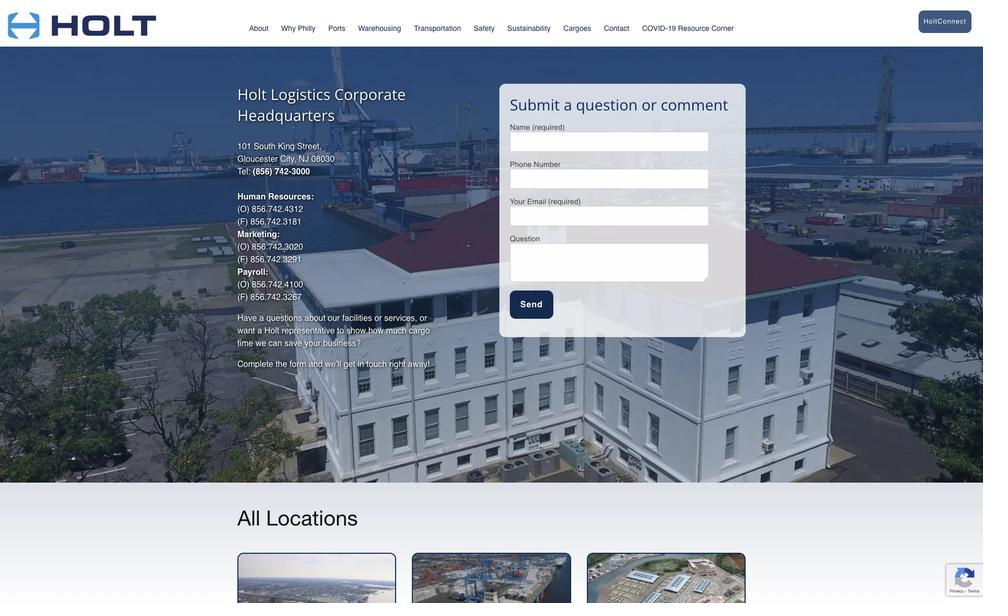 Task type: locate. For each thing, give the bounding box(es) containing it.
human resources: (o) 856.742.4312 (f) 856.742.3181 marketing: (o) 856.742.3020 (f) 856.742.3291 payroll: (o) 856.742.4100 (f) 856.742.3267
[[237, 192, 314, 302]]

facilities
[[342, 314, 372, 323]]

warehousing link
[[358, 19, 401, 40]]

covid-19 resource corner
[[642, 24, 734, 33]]

a
[[564, 94, 572, 115], [259, 314, 264, 323], [258, 327, 262, 336]]

(o) down payroll:
[[237, 280, 250, 290]]

why philly
[[281, 24, 316, 33]]

holt
[[237, 84, 267, 104], [265, 327, 279, 336]]

2 vertical spatial (f)
[[237, 293, 248, 302]]

all locations main content
[[0, 0, 983, 604]]

your email (required)
[[510, 198, 581, 206]]

marketing:
[[237, 230, 280, 240]]

(required) down submit
[[532, 123, 565, 132]]

all locations
[[237, 506, 358, 531]]

(856) 742-3000 link
[[253, 167, 310, 177]]

transportation link
[[414, 19, 461, 40]]

gloucester
[[237, 155, 278, 164]]

856.742.3181
[[251, 218, 302, 227]]

1 vertical spatial holt
[[265, 327, 279, 336]]

save
[[285, 339, 302, 349]]

nj
[[299, 155, 309, 164]]

and
[[309, 360, 323, 370]]

complete the form and we'll get in touch right away!
[[237, 360, 430, 370]]

1 vertical spatial (f)
[[237, 255, 248, 265]]

holtconnect link
[[831, 5, 972, 41]]

or up how
[[375, 314, 382, 323]]

holt logistics image
[[8, 0, 156, 44]]

submit a question or comment
[[510, 94, 728, 115]]

(f) up payroll:
[[237, 255, 248, 265]]

none submit inside the contact form 'element'
[[510, 291, 554, 319]]

south
[[254, 142, 276, 152]]

2 horizontal spatial or
[[642, 94, 657, 115]]

sustainability link
[[508, 19, 551, 40]]

a right have
[[259, 314, 264, 323]]

None email field
[[510, 206, 709, 226]]

0 vertical spatial (f)
[[237, 218, 248, 227]]

or
[[642, 94, 657, 115], [375, 314, 382, 323], [420, 314, 427, 323]]

1 vertical spatial a
[[259, 314, 264, 323]]

form
[[290, 360, 306, 370]]

None submit
[[510, 291, 554, 319]]

0 vertical spatial a
[[564, 94, 572, 115]]

856.742.3267
[[251, 293, 302, 302]]

856.742.3020
[[252, 243, 303, 252]]

(o) down human
[[237, 205, 250, 214]]

1 horizontal spatial or
[[420, 314, 427, 323]]

3 (f) from the top
[[237, 293, 248, 302]]

(f)
[[237, 218, 248, 227], [237, 255, 248, 265], [237, 293, 248, 302]]

or up cargo
[[420, 314, 427, 323]]

856.742.4312
[[252, 205, 303, 214]]

services,
[[384, 314, 417, 323]]

3 (o) from the top
[[237, 280, 250, 290]]

holt logistics corporate headquarters
[[237, 84, 406, 125]]

856.742.3291
[[251, 255, 302, 265]]

covid-19 resource corner link
[[642, 12, 734, 40]]

(f) up have
[[237, 293, 248, 302]]

phone number
[[510, 160, 561, 169]]

(required)
[[532, 123, 565, 132], [548, 198, 581, 206]]

transportation
[[414, 24, 461, 33]]

(f) up marketing:
[[237, 218, 248, 227]]

19
[[668, 24, 676, 33]]

(required) right email
[[548, 198, 581, 206]]

holt inside holt logistics corporate headquarters
[[237, 84, 267, 104]]

cargoes link
[[564, 19, 591, 40]]

submit
[[510, 94, 560, 115]]

1 (f) from the top
[[237, 218, 248, 227]]

(o) down marketing:
[[237, 243, 250, 252]]

about
[[305, 314, 326, 323]]

or right question
[[642, 94, 657, 115]]

have
[[237, 314, 257, 323]]

a up "we"
[[258, 327, 262, 336]]

holt up headquarters
[[237, 84, 267, 104]]

2 vertical spatial a
[[258, 327, 262, 336]]

want
[[237, 327, 255, 336]]

1 vertical spatial (o)
[[237, 243, 250, 252]]

about
[[249, 24, 268, 33]]

(o)
[[237, 205, 250, 214], [237, 243, 250, 252], [237, 280, 250, 290]]

touch
[[367, 360, 387, 370]]

0 vertical spatial holt
[[237, 84, 267, 104]]

why
[[281, 24, 296, 33]]

show
[[347, 327, 366, 336]]

contact link
[[604, 19, 630, 41]]

city,
[[280, 155, 297, 164]]

holt up can
[[265, 327, 279, 336]]

a for have
[[259, 314, 264, 323]]

covid-
[[642, 24, 668, 33]]

2 vertical spatial (o)
[[237, 280, 250, 290]]

08030
[[311, 155, 335, 164]]

0 vertical spatial (o)
[[237, 205, 250, 214]]

a right submit
[[564, 94, 572, 115]]

have a questions about our facilities or services, or want a holt representative to show how much cargo time we can save your business?
[[237, 314, 430, 349]]

warehousing
[[358, 24, 401, 33]]

resources:
[[268, 192, 314, 202]]

questions
[[266, 314, 302, 323]]

we
[[256, 339, 266, 349]]

None text field
[[510, 132, 709, 152], [510, 169, 709, 189], [510, 243, 709, 282], [510, 132, 709, 152], [510, 169, 709, 189], [510, 243, 709, 282]]

right
[[389, 360, 406, 370]]



Task type: vqa. For each thing, say whether or not it's contained in the screenshot.


Task type: describe. For each thing, give the bounding box(es) containing it.
get
[[344, 360, 355, 370]]

how
[[368, 327, 384, 336]]

cargoes
[[564, 24, 591, 33]]

comment
[[661, 94, 728, 115]]

question
[[510, 235, 540, 243]]

in
[[358, 360, 364, 370]]

why philly link
[[281, 19, 316, 40]]

ports link
[[328, 19, 346, 40]]

0 vertical spatial (required)
[[532, 123, 565, 132]]

2 (o) from the top
[[237, 243, 250, 252]]

ports
[[328, 24, 346, 33]]

none email field inside the contact form 'element'
[[510, 206, 709, 226]]

street,
[[297, 142, 322, 152]]

representative
[[282, 327, 335, 336]]

1 (o) from the top
[[237, 205, 250, 214]]

tel:
[[237, 167, 251, 177]]

can
[[269, 339, 282, 349]]

question
[[576, 94, 638, 115]]

all
[[237, 506, 260, 531]]

your
[[510, 198, 525, 206]]

cargo
[[409, 327, 430, 336]]

your
[[305, 339, 321, 349]]

about link
[[249, 19, 268, 40]]

name
[[510, 123, 530, 132]]

a for submit
[[564, 94, 572, 115]]

the
[[276, 360, 287, 370]]

resource
[[678, 24, 710, 33]]

holt inside have a questions about our facilities or services, or want a holt representative to show how much cargo time we can save your business?
[[265, 327, 279, 336]]

away!
[[408, 360, 430, 370]]

much
[[386, 327, 407, 336]]

0 horizontal spatial or
[[375, 314, 382, 323]]

856.742.4100
[[252, 280, 303, 290]]

our
[[328, 314, 340, 323]]

name (required)
[[510, 123, 565, 132]]

phone
[[510, 160, 532, 169]]

2 (f) from the top
[[237, 255, 248, 265]]

contact form element
[[510, 123, 736, 319]]

contact
[[604, 24, 630, 33]]

3000
[[292, 167, 310, 177]]

email
[[527, 198, 546, 206]]

to
[[337, 327, 344, 336]]

holtconnect button
[[919, 10, 972, 33]]

logistics
[[271, 84, 331, 104]]

human
[[237, 192, 266, 202]]

1 vertical spatial (required)
[[548, 198, 581, 206]]

business?
[[323, 339, 361, 349]]

we'll
[[325, 360, 341, 370]]

sustainability
[[508, 24, 551, 33]]

complete
[[237, 360, 273, 370]]

number
[[534, 160, 561, 169]]

locations
[[266, 506, 358, 531]]

corner
[[712, 24, 734, 33]]

time
[[237, 339, 253, 349]]

742-
[[275, 167, 292, 177]]

corporate
[[335, 84, 406, 104]]

king
[[278, 142, 295, 152]]

holtconnect
[[924, 17, 967, 25]]

safety link
[[474, 19, 495, 40]]

101 south king street, gloucester city, nj 08030 tel: (856) 742-3000
[[237, 142, 335, 177]]

(856)
[[253, 167, 272, 177]]

payroll:
[[237, 268, 268, 277]]

101
[[237, 142, 251, 152]]

philly
[[298, 24, 316, 33]]

headquarters
[[237, 105, 335, 125]]

safety
[[474, 24, 495, 33]]



